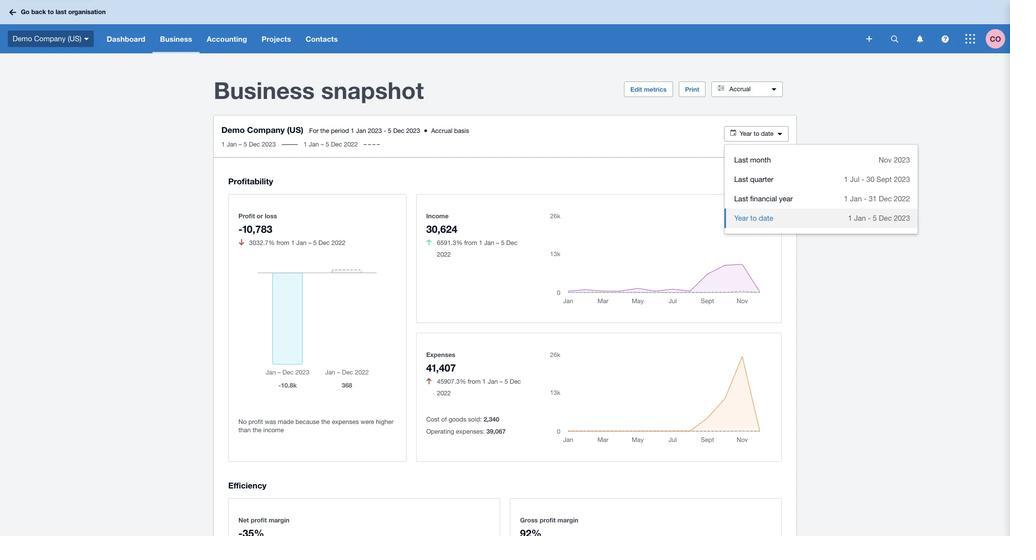 Task type: vqa. For each thing, say whether or not it's contained in the screenshot.
2022 within the 6591.3% from 1 Jan – 5 Dec 2022
yes



Task type: describe. For each thing, give the bounding box(es) containing it.
1 horizontal spatial company
[[247, 125, 285, 135]]

cost of goods sold: 2,340 operating expenses: 39,067
[[426, 416, 506, 436]]

profit for no
[[248, 419, 263, 426]]

cost
[[426, 416, 440, 424]]

co button
[[986, 24, 1011, 53]]

period
[[331, 127, 349, 135]]

3032.7% from 1 jan – 5 dec 2022
[[249, 239, 346, 247]]

operating
[[426, 428, 454, 436]]

jan inside 6591.3% from 1 jan – 5 dec 2022
[[484, 239, 495, 247]]

6591.3%
[[437, 239, 463, 247]]

5 inside the 45907.3% from 1 jan – 5 dec 2022
[[505, 378, 508, 386]]

45907.3%
[[437, 378, 466, 386]]

expenses
[[426, 351, 456, 359]]

gross profit margin
[[520, 517, 579, 524]]

5 inside 6591.3% from 1 jan – 5 dec 2022
[[501, 239, 505, 247]]

2022 for 41,407
[[437, 390, 451, 397]]

jan down for
[[309, 141, 319, 148]]

to inside period list box
[[751, 214, 757, 223]]

jan right 3032.7%
[[297, 239, 307, 247]]

business snapshot
[[214, 76, 424, 104]]

1 jan – 5 dec 2023
[[222, 141, 276, 148]]

jul
[[851, 175, 860, 184]]

goods
[[449, 416, 467, 424]]

profit
[[239, 212, 255, 220]]

snapshot
[[321, 76, 424, 104]]

1 vertical spatial accrual
[[431, 127, 453, 135]]

no profit was made because the expenses were higher than the income
[[239, 419, 394, 434]]

no
[[239, 419, 247, 426]]

1 inside 6591.3% from 1 jan – 5 dec 2022
[[479, 239, 483, 247]]

banner containing co
[[0, 0, 1011, 53]]

last for last month
[[735, 156, 749, 164]]

jan down 1 jan - 31 dec 2022
[[855, 214, 866, 223]]

1 horizontal spatial demo
[[222, 125, 245, 135]]

41,407
[[426, 362, 456, 374]]

svg image inside go back to last organisation link
[[9, 9, 16, 15]]

contacts
[[306, 34, 338, 43]]

2023 for for the period 1 jan 2023 - 5 dec 2023  ●  accrual basis
[[368, 127, 382, 135]]

svg image inside demo company (us) popup button
[[84, 38, 89, 40]]

2023 for 1 jan – 5 dec 2023
[[262, 141, 276, 148]]

(us) inside popup button
[[68, 34, 81, 43]]

accounting button
[[200, 24, 254, 53]]

go back to last organisation
[[21, 8, 106, 16]]

projects
[[262, 34, 291, 43]]

2023 for 1 jul - 30 sept 2023
[[894, 175, 910, 184]]

income 30,624
[[426, 212, 458, 236]]

profit for gross
[[540, 517, 556, 524]]

from for 30,624
[[464, 239, 477, 247]]

profit for net
[[251, 517, 267, 524]]

2 horizontal spatial svg image
[[966, 34, 976, 44]]

from for -10,783
[[277, 239, 290, 247]]

last quarter
[[735, 175, 774, 184]]

margin for net profit margin
[[269, 517, 290, 524]]

income
[[426, 212, 449, 220]]

5 inside period list box
[[873, 214, 877, 223]]

because
[[296, 419, 320, 426]]

1 jan - 31 dec 2022
[[844, 195, 910, 203]]

metrics
[[644, 86, 667, 93]]

last month
[[735, 156, 771, 164]]

2 vertical spatial the
[[253, 427, 262, 434]]

- for last quarter
[[862, 175, 865, 184]]

nov 2023
[[879, 156, 910, 164]]

income
[[263, 427, 284, 434]]

margin for gross profit margin
[[558, 517, 579, 524]]

efficiency
[[228, 481, 267, 491]]

39,067
[[487, 428, 506, 436]]

sept
[[877, 175, 892, 184]]

– for or
[[308, 239, 312, 247]]

date inside popup button
[[761, 130, 774, 137]]

loss
[[265, 212, 277, 220]]

6591.3% from 1 jan – 5 dec 2022
[[437, 239, 518, 258]]

jan up profitability
[[227, 141, 237, 148]]

than
[[239, 427, 251, 434]]

dec inside the 45907.3% from 1 jan – 5 dec 2022
[[510, 378, 521, 386]]

higher
[[376, 419, 394, 426]]

dec inside 6591.3% from 1 jan – 5 dec 2022
[[506, 239, 518, 247]]

expenses:
[[456, 428, 485, 436]]

demo company (us) inside popup button
[[13, 34, 81, 43]]

positive sentiment image
[[427, 240, 432, 246]]

accounting
[[207, 34, 247, 43]]

dashboard
[[107, 34, 145, 43]]

financial
[[751, 195, 777, 203]]

1 vertical spatial the
[[321, 419, 330, 426]]

quarter
[[751, 175, 774, 184]]



Task type: locate. For each thing, give the bounding box(es) containing it.
year
[[779, 195, 793, 203]]

year to date inside year to date popup button
[[740, 130, 774, 137]]

profitability
[[228, 177, 273, 187]]

2022 for 30,624
[[437, 251, 451, 258]]

back
[[31, 8, 46, 16]]

business
[[160, 34, 192, 43], [214, 76, 315, 104]]

0 vertical spatial to
[[48, 8, 54, 16]]

0 vertical spatial date
[[761, 130, 774, 137]]

1 horizontal spatial svg image
[[867, 36, 873, 42]]

the right for
[[320, 127, 329, 135]]

to left last
[[48, 8, 54, 16]]

1 vertical spatial company
[[247, 125, 285, 135]]

co
[[990, 34, 1002, 43]]

1 vertical spatial demo company (us)
[[222, 125, 304, 135]]

made
[[278, 419, 294, 426]]

–
[[239, 141, 242, 148], [321, 141, 324, 148], [308, 239, 312, 247], [496, 239, 499, 247], [500, 378, 503, 386]]

from for 41,407
[[468, 378, 481, 386]]

to inside popup button
[[754, 130, 760, 137]]

nov
[[879, 156, 892, 164]]

from inside 6591.3% from 1 jan – 5 dec 2022
[[464, 239, 477, 247]]

2023 right "sept"
[[894, 175, 910, 184]]

negative sentiment image
[[239, 240, 244, 246]]

1 inside the 45907.3% from 1 jan – 5 dec 2022
[[483, 378, 486, 386]]

demo company (us) button
[[0, 24, 99, 53]]

0 horizontal spatial (us)
[[68, 34, 81, 43]]

2 vertical spatial last
[[735, 195, 749, 203]]

2022 inside 6591.3% from 1 jan – 5 dec 2022
[[437, 251, 451, 258]]

1 vertical spatial to
[[754, 130, 760, 137]]

2022 inside the 45907.3% from 1 jan – 5 dec 2022
[[437, 390, 451, 397]]

0 vertical spatial business
[[160, 34, 192, 43]]

sold:
[[468, 416, 482, 424]]

year
[[740, 130, 752, 137], [735, 214, 749, 223]]

to inside 'banner'
[[48, 8, 54, 16]]

print button
[[679, 82, 706, 97]]

last
[[56, 8, 67, 16]]

2023 left basis
[[406, 127, 420, 135]]

1 horizontal spatial accrual
[[730, 86, 751, 93]]

month
[[751, 156, 771, 164]]

- down snapshot
[[384, 127, 386, 135]]

31
[[869, 195, 877, 203]]

negative sentiment image
[[427, 379, 432, 385]]

3032.7%
[[249, 239, 275, 247]]

go
[[21, 8, 30, 16]]

profit right net
[[251, 517, 267, 524]]

2022
[[344, 141, 358, 148], [894, 195, 910, 203], [332, 239, 346, 247], [437, 251, 451, 258], [437, 390, 451, 397]]

jan right the period
[[356, 127, 366, 135]]

jan up 2,340
[[488, 378, 498, 386]]

dec
[[393, 127, 405, 135], [249, 141, 260, 148], [331, 141, 342, 148], [879, 195, 892, 203], [879, 214, 892, 223], [319, 239, 330, 247], [506, 239, 518, 247], [510, 378, 521, 386]]

year down last financial year
[[735, 214, 749, 223]]

last left month
[[735, 156, 749, 164]]

0 horizontal spatial margin
[[269, 517, 290, 524]]

group containing last month
[[725, 145, 918, 234]]

from right 45907.3% in the left of the page
[[468, 378, 481, 386]]

1 vertical spatial last
[[735, 175, 749, 184]]

last for last financial year
[[735, 195, 749, 203]]

0 vertical spatial demo company (us)
[[13, 34, 81, 43]]

– for 41,407
[[500, 378, 503, 386]]

jan right 6591.3%
[[484, 239, 495, 247]]

– inside 6591.3% from 1 jan – 5 dec 2022
[[496, 239, 499, 247]]

1 vertical spatial year
[[735, 214, 749, 223]]

svg image
[[9, 9, 16, 15], [891, 35, 899, 43], [917, 35, 923, 43], [942, 35, 949, 43]]

2 vertical spatial to
[[751, 214, 757, 223]]

1 horizontal spatial demo company (us)
[[222, 125, 304, 135]]

year inside popup button
[[740, 130, 752, 137]]

0 horizontal spatial svg image
[[84, 38, 89, 40]]

was
[[265, 419, 276, 426]]

from right 3032.7%
[[277, 239, 290, 247]]

net
[[239, 517, 249, 524]]

for the period 1 jan 2023 - 5 dec 2023  ●  accrual basis
[[309, 127, 469, 135]]

company inside popup button
[[34, 34, 66, 43]]

the
[[320, 127, 329, 135], [321, 419, 330, 426], [253, 427, 262, 434]]

accrual left basis
[[431, 127, 453, 135]]

1 jul - 30 sept 2023
[[844, 175, 910, 184]]

2022 inside period list box
[[894, 195, 910, 203]]

2023 for 1 jan - 5 dec 2023
[[894, 214, 910, 223]]

(us) left for
[[287, 125, 304, 135]]

business for business
[[160, 34, 192, 43]]

year to date
[[740, 130, 774, 137], [735, 214, 774, 223]]

year to date button
[[724, 126, 789, 142]]

- left 30
[[862, 175, 865, 184]]

1 vertical spatial business
[[214, 76, 315, 104]]

last
[[735, 156, 749, 164], [735, 175, 749, 184], [735, 195, 749, 203]]

date inside period list box
[[759, 214, 774, 223]]

10,783
[[243, 223, 272, 236]]

jan left 31
[[851, 195, 862, 203]]

0 horizontal spatial company
[[34, 34, 66, 43]]

business for business snapshot
[[214, 76, 315, 104]]

profit right gross on the bottom right
[[540, 517, 556, 524]]

last left financial
[[735, 195, 749, 203]]

year to date down last financial year
[[735, 214, 774, 223]]

edit
[[631, 86, 642, 93]]

2 margin from the left
[[558, 517, 579, 524]]

1 horizontal spatial margin
[[558, 517, 579, 524]]

expenses
[[332, 419, 359, 426]]

2023 right the period
[[368, 127, 382, 135]]

2022 for or
[[332, 239, 346, 247]]

svg image
[[966, 34, 976, 44], [867, 36, 873, 42], [84, 38, 89, 40]]

edit metrics button
[[624, 82, 673, 97]]

- down 31
[[868, 214, 871, 223]]

projects button
[[254, 24, 299, 53]]

1 jan - 5 dec 2023
[[848, 214, 910, 223]]

0 horizontal spatial accrual
[[431, 127, 453, 135]]

company up the 1 jan – 5 dec 2023
[[247, 125, 285, 135]]

(us)
[[68, 34, 81, 43], [287, 125, 304, 135]]

were
[[361, 419, 374, 426]]

profit inside no profit was made because the expenses were higher than the income
[[248, 419, 263, 426]]

0 horizontal spatial business
[[160, 34, 192, 43]]

(us) down go back to last organisation
[[68, 34, 81, 43]]

demo down "go"
[[13, 34, 32, 43]]

2023 up profitability
[[262, 141, 276, 148]]

2 last from the top
[[735, 175, 749, 184]]

0 vertical spatial demo
[[13, 34, 32, 43]]

print
[[685, 86, 700, 93]]

0 horizontal spatial demo
[[13, 34, 32, 43]]

last for last quarter
[[735, 175, 749, 184]]

from
[[277, 239, 290, 247], [464, 239, 477, 247], [468, 378, 481, 386]]

0 vertical spatial year
[[740, 130, 752, 137]]

date up month
[[761, 130, 774, 137]]

company
[[34, 34, 66, 43], [247, 125, 285, 135]]

company down go back to last organisation link
[[34, 34, 66, 43]]

demo up the 1 jan – 5 dec 2023
[[222, 125, 245, 135]]

last financial year
[[735, 195, 793, 203]]

profit right no
[[248, 419, 263, 426]]

0 vertical spatial the
[[320, 127, 329, 135]]

demo company (us) up the 1 jan – 5 dec 2023
[[222, 125, 304, 135]]

margin right net
[[269, 517, 290, 524]]

2023 right nov
[[894, 156, 910, 164]]

30,624
[[426, 223, 458, 236]]

go back to last organisation link
[[6, 4, 112, 21]]

year to date up month
[[740, 130, 774, 137]]

- up negative sentiment icon
[[239, 223, 243, 236]]

0 vertical spatial accrual
[[730, 86, 751, 93]]

for
[[309, 127, 319, 135]]

none field containing last month
[[724, 144, 919, 235]]

45907.3% from 1 jan – 5 dec 2022
[[437, 378, 521, 397]]

year up last month
[[740, 130, 752, 137]]

from inside the 45907.3% from 1 jan – 5 dec 2022
[[468, 378, 481, 386]]

to up last month
[[754, 130, 760, 137]]

0 vertical spatial last
[[735, 156, 749, 164]]

None field
[[724, 144, 919, 235]]

1 last from the top
[[735, 156, 749, 164]]

accrual button
[[712, 82, 783, 97]]

1 vertical spatial date
[[759, 214, 774, 223]]

to down last financial year
[[751, 214, 757, 223]]

1 margin from the left
[[269, 517, 290, 524]]

year inside period list box
[[735, 214, 749, 223]]

accrual up year to date popup button
[[730, 86, 751, 93]]

last left quarter
[[735, 175, 749, 184]]

group
[[725, 145, 918, 234]]

1 horizontal spatial business
[[214, 76, 315, 104]]

0 vertical spatial (us)
[[68, 34, 81, 43]]

30
[[867, 175, 875, 184]]

banner
[[0, 0, 1011, 53]]

0 vertical spatial year to date
[[740, 130, 774, 137]]

from right 6591.3%
[[464, 239, 477, 247]]

1 horizontal spatial (us)
[[287, 125, 304, 135]]

basis
[[454, 127, 469, 135]]

period list box
[[725, 145, 918, 234]]

1 vertical spatial (us)
[[287, 125, 304, 135]]

date
[[761, 130, 774, 137], [759, 214, 774, 223]]

year to date inside period list box
[[735, 214, 774, 223]]

or
[[257, 212, 263, 220]]

– for 30,624
[[496, 239, 499, 247]]

demo company (us) down back
[[13, 34, 81, 43]]

2023
[[368, 127, 382, 135], [406, 127, 420, 135], [262, 141, 276, 148], [894, 156, 910, 164], [894, 175, 910, 184], [894, 214, 910, 223]]

net profit margin
[[239, 517, 290, 524]]

- for year to date
[[868, 214, 871, 223]]

margin right gross on the bottom right
[[558, 517, 579, 524]]

edit metrics
[[631, 86, 667, 93]]

demo company (us)
[[13, 34, 81, 43], [222, 125, 304, 135]]

accrual inside popup button
[[730, 86, 751, 93]]

business button
[[153, 24, 200, 53]]

expenses 41,407
[[426, 351, 456, 374]]

– inside the 45907.3% from 1 jan – 5 dec 2022
[[500, 378, 503, 386]]

1 vertical spatial demo
[[222, 125, 245, 135]]

2023 down 1 jan - 31 dec 2022
[[894, 214, 910, 223]]

2,340
[[484, 416, 500, 424]]

the right than
[[253, 427, 262, 434]]

gross
[[520, 517, 538, 524]]

dashboard link
[[99, 24, 153, 53]]

contacts button
[[299, 24, 345, 53]]

the right because
[[321, 419, 330, 426]]

profit or loss -10,783
[[239, 212, 277, 236]]

0 vertical spatial company
[[34, 34, 66, 43]]

of
[[441, 416, 447, 424]]

to
[[48, 8, 54, 16], [754, 130, 760, 137], [751, 214, 757, 223]]

3 last from the top
[[735, 195, 749, 203]]

accrual
[[730, 86, 751, 93], [431, 127, 453, 135]]

business inside dropdown button
[[160, 34, 192, 43]]

1
[[351, 127, 354, 135], [222, 141, 225, 148], [304, 141, 307, 148], [844, 175, 848, 184], [844, 195, 848, 203], [848, 214, 853, 223], [291, 239, 295, 247], [479, 239, 483, 247], [483, 378, 486, 386]]

demo
[[13, 34, 32, 43], [222, 125, 245, 135]]

- for last financial year
[[864, 195, 867, 203]]

organisation
[[68, 8, 106, 16]]

jan
[[356, 127, 366, 135], [227, 141, 237, 148], [309, 141, 319, 148], [851, 195, 862, 203], [855, 214, 866, 223], [297, 239, 307, 247], [484, 239, 495, 247], [488, 378, 498, 386]]

jan inside the 45907.3% from 1 jan – 5 dec 2022
[[488, 378, 498, 386]]

1 vertical spatial year to date
[[735, 214, 774, 223]]

demo inside popup button
[[13, 34, 32, 43]]

0 horizontal spatial demo company (us)
[[13, 34, 81, 43]]

1 jan – 5 dec 2022
[[304, 141, 358, 148]]

profit
[[248, 419, 263, 426], [251, 517, 267, 524], [540, 517, 556, 524]]

- inside profit or loss -10,783
[[239, 223, 243, 236]]

date down financial
[[759, 214, 774, 223]]

- left 31
[[864, 195, 867, 203]]



